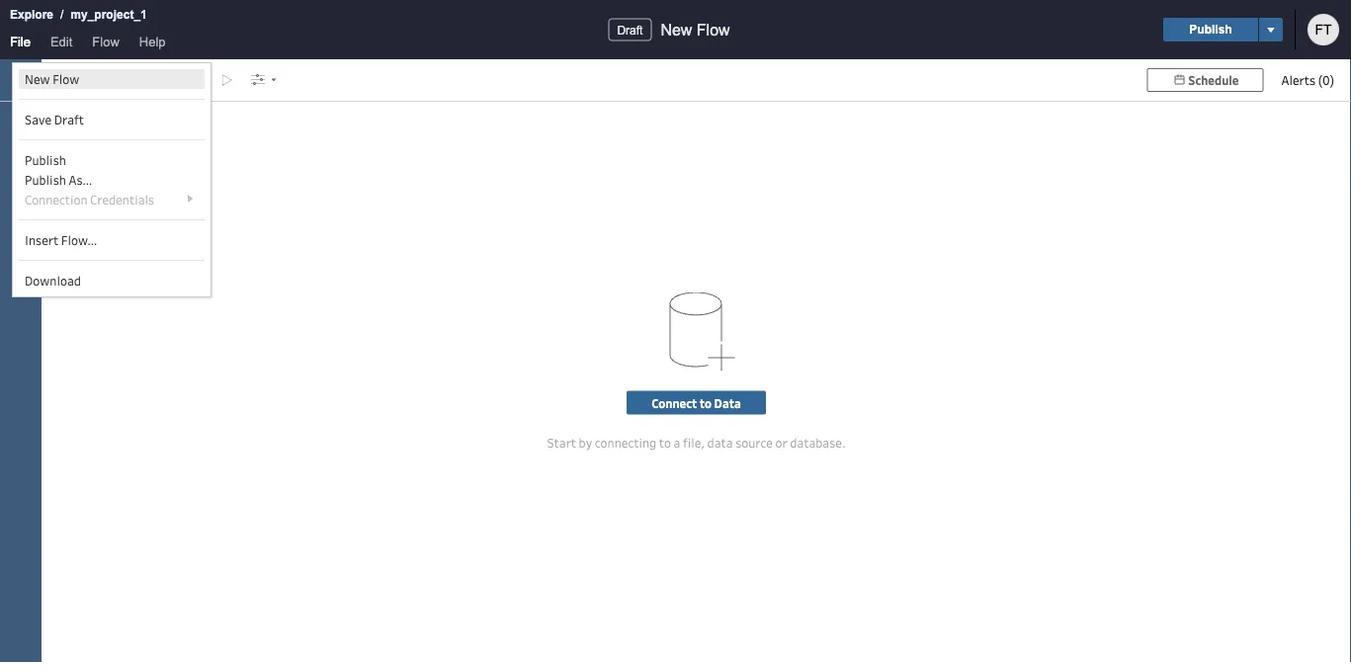 Task type: vqa. For each thing, say whether or not it's contained in the screenshot.
left Assets
no



Task type: describe. For each thing, give the bounding box(es) containing it.
1 vertical spatial to
[[659, 435, 671, 451]]

connect
[[652, 395, 697, 411]]

explore
[[10, 8, 53, 21]]

publish publish as…
[[25, 152, 92, 188]]

file
[[10, 34, 31, 49]]

new flow inside menu item
[[25, 71, 79, 87]]

save
[[25, 111, 52, 128]]

source
[[736, 435, 773, 451]]

menu containing new flow
[[13, 63, 211, 297]]

no refreshes available image
[[181, 65, 211, 95]]

explore / my_project_1
[[10, 8, 147, 21]]

ft button
[[1308, 14, 1340, 45]]

ft
[[1316, 22, 1333, 37]]

connection
[[25, 191, 88, 208]]

publish for publish publish as…
[[25, 152, 66, 168]]

flow inside popup button
[[92, 34, 119, 49]]

by
[[579, 435, 593, 451]]

undo image
[[50, 65, 80, 95]]

or
[[776, 435, 788, 451]]

file,
[[683, 435, 705, 451]]

new inside menu item
[[25, 71, 50, 87]]

help button
[[129, 30, 176, 59]]

1 vertical spatial draft
[[54, 111, 84, 128]]

explore link
[[9, 5, 54, 25]]

flow button
[[82, 30, 129, 59]]

0 vertical spatial new flow
[[661, 21, 730, 39]]

insert
[[25, 232, 59, 248]]

schedule
[[1189, 72, 1239, 88]]

download
[[25, 272, 81, 289]]

start by connecting to a file, data source or database.
[[547, 435, 846, 451]]

edit button
[[40, 30, 82, 59]]

connect to data
[[652, 395, 741, 411]]

publish for publish
[[1190, 23, 1233, 36]]

credentials
[[90, 191, 154, 208]]

data
[[714, 395, 741, 411]]

2 horizontal spatial flow
[[697, 21, 730, 39]]

redo image
[[82, 65, 112, 95]]

my_project_1 link
[[70, 5, 148, 25]]

help
[[139, 34, 166, 49]]



Task type: locate. For each thing, give the bounding box(es) containing it.
to left a
[[659, 435, 671, 451]]

0 vertical spatial to
[[700, 395, 712, 411]]

flow inside menu item
[[53, 71, 79, 87]]

publish inside button
[[1190, 23, 1233, 36]]

0 vertical spatial draft
[[617, 23, 643, 37]]

0 horizontal spatial new flow
[[25, 71, 79, 87]]

1 horizontal spatial draft
[[617, 23, 643, 37]]

database.
[[790, 435, 846, 451]]

connection credentials menu item
[[19, 190, 205, 210]]

edit
[[50, 34, 73, 49]]

my_project_1
[[71, 8, 147, 21]]

data
[[708, 435, 733, 451]]

file button
[[0, 30, 40, 59]]

publish button
[[1164, 18, 1259, 42]]

save draft
[[25, 111, 84, 128]]

(0)
[[1319, 72, 1335, 88]]

to inside button
[[700, 395, 712, 411]]

alerts
[[1282, 72, 1316, 88]]

as…
[[69, 172, 92, 188]]

new flow
[[661, 21, 730, 39], [25, 71, 79, 87]]

2 vertical spatial publish
[[25, 172, 66, 188]]

/
[[60, 8, 64, 21]]

new
[[661, 21, 693, 39], [25, 71, 50, 87]]

flow…
[[61, 232, 97, 248]]

0 vertical spatial publish
[[1190, 23, 1233, 36]]

new flow menu item
[[19, 69, 205, 89]]

0 vertical spatial new
[[661, 21, 693, 39]]

1 vertical spatial new flow
[[25, 71, 79, 87]]

publish
[[1190, 23, 1233, 36], [25, 152, 66, 168], [25, 172, 66, 188]]

draft
[[617, 23, 643, 37], [54, 111, 84, 128]]

connect to data button
[[627, 391, 766, 415]]

to
[[700, 395, 712, 411], [659, 435, 671, 451]]

flow
[[697, 21, 730, 39], [92, 34, 119, 49], [53, 71, 79, 87]]

1 horizontal spatial new flow
[[661, 21, 730, 39]]

0 horizontal spatial draft
[[54, 111, 84, 128]]

1 vertical spatial new
[[25, 71, 50, 87]]

connection credentials
[[25, 191, 154, 208]]

schedule button
[[1147, 68, 1264, 92]]

1 horizontal spatial new
[[661, 21, 693, 39]]

start
[[547, 435, 577, 451]]

to left data
[[700, 395, 712, 411]]

alerts (0)
[[1282, 72, 1335, 88]]

insert flow…
[[25, 232, 97, 248]]

0 horizontal spatial to
[[659, 435, 671, 451]]

0 horizontal spatial new
[[25, 71, 50, 87]]

a
[[674, 435, 681, 451]]

1 horizontal spatial flow
[[92, 34, 119, 49]]

1 horizontal spatial to
[[700, 395, 712, 411]]

0 horizontal spatial flow
[[53, 71, 79, 87]]

menu
[[13, 63, 211, 297]]

connecting
[[595, 435, 657, 451]]

1 vertical spatial publish
[[25, 152, 66, 168]]



